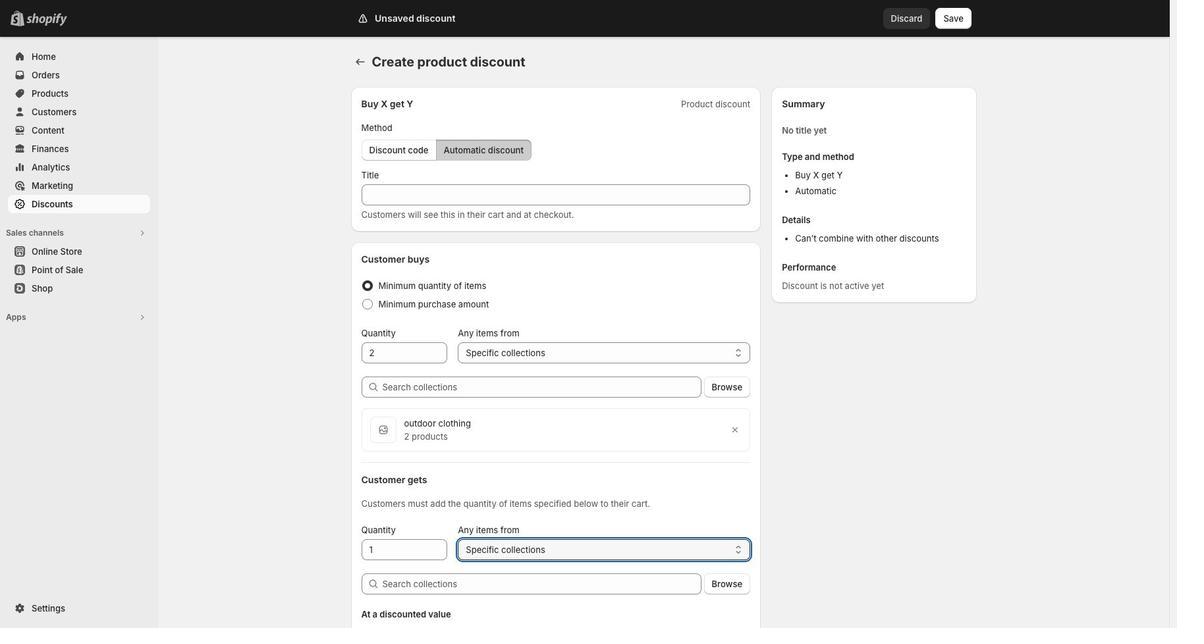 Task type: vqa. For each thing, say whether or not it's contained in the screenshot.
Search collections text box
yes



Task type: locate. For each thing, give the bounding box(es) containing it.
Search collections text field
[[382, 377, 701, 398], [382, 574, 701, 595]]

None text field
[[361, 539, 447, 561]]

1 search collections text field from the top
[[382, 377, 701, 398]]

None text field
[[361, 184, 750, 206], [361, 343, 447, 364], [361, 184, 750, 206], [361, 343, 447, 364]]

1 vertical spatial search collections text field
[[382, 574, 701, 595]]

0 vertical spatial search collections text field
[[382, 377, 701, 398]]



Task type: describe. For each thing, give the bounding box(es) containing it.
shopify image
[[26, 13, 67, 26]]

2 search collections text field from the top
[[382, 574, 701, 595]]



